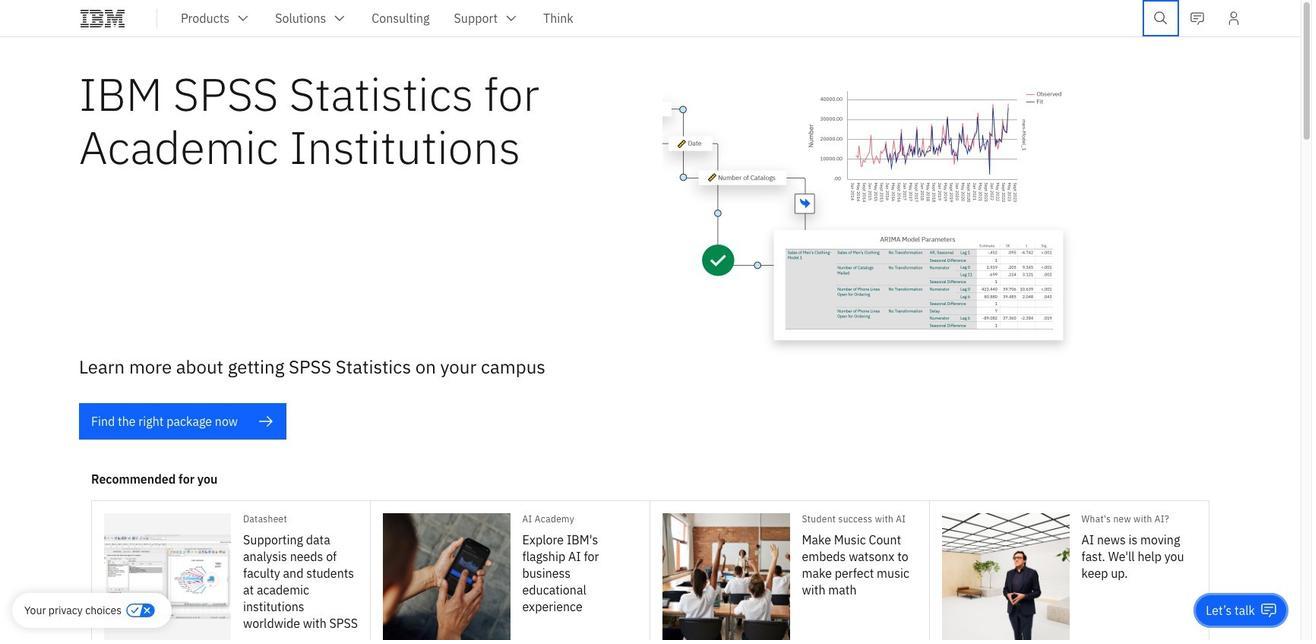 Task type: locate. For each thing, give the bounding box(es) containing it.
let's talk element
[[1207, 603, 1256, 619]]



Task type: describe. For each thing, give the bounding box(es) containing it.
your privacy choices element
[[24, 603, 122, 619]]



